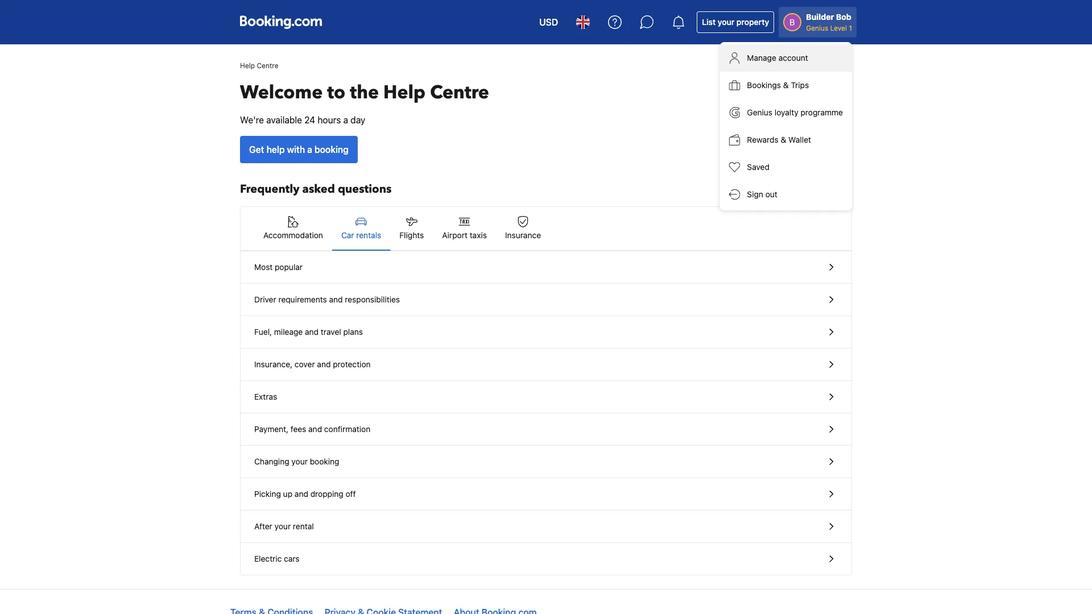 Task type: describe. For each thing, give the bounding box(es) containing it.
picking up and dropping off button
[[241, 479, 852, 511]]

picking
[[254, 490, 281, 499]]

builder bob genius level 1
[[807, 12, 853, 32]]

0 vertical spatial help
[[240, 61, 255, 69]]

0 vertical spatial booking
[[315, 144, 349, 155]]

bookings & trips
[[748, 81, 810, 90]]

flights button
[[391, 207, 433, 250]]

asked
[[303, 182, 335, 197]]

bookings
[[748, 81, 782, 90]]

car rentals button
[[332, 207, 391, 250]]

after your rental
[[254, 522, 314, 532]]

welcome to the help centre
[[240, 80, 489, 105]]

protection
[[333, 360, 371, 369]]

usd
[[540, 17, 558, 28]]

get help with a booking button
[[240, 136, 358, 163]]

and for fees
[[309, 425, 322, 434]]

accommodation button
[[254, 207, 332, 250]]

cars
[[284, 555, 300, 564]]

most popular button
[[241, 252, 852, 284]]

travel
[[321, 328, 341, 337]]

with
[[287, 144, 305, 155]]

builder
[[807, 12, 835, 22]]

1 vertical spatial booking
[[310, 457, 340, 467]]

and for mileage
[[305, 328, 319, 337]]

genius inside builder bob genius level 1
[[807, 24, 829, 32]]

usd button
[[533, 9, 565, 36]]

changing your booking
[[254, 457, 340, 467]]

tab list containing accommodation
[[241, 207, 852, 252]]

get help with a booking
[[249, 144, 349, 155]]

wallet
[[789, 135, 812, 145]]

driver requirements and responsibilities
[[254, 295, 400, 305]]

sign
[[748, 190, 764, 199]]

changing your booking button
[[241, 446, 852, 479]]

saved link
[[720, 154, 853, 181]]

taxis
[[470, 231, 487, 240]]

payment,
[[254, 425, 289, 434]]

manage account
[[748, 53, 809, 63]]

available
[[267, 115, 302, 126]]

rewards
[[748, 135, 779, 145]]

car
[[341, 231, 354, 240]]

genius loyalty programme
[[748, 108, 844, 117]]

0 horizontal spatial centre
[[257, 61, 279, 69]]

airport taxis
[[442, 231, 487, 240]]

trips
[[791, 81, 810, 90]]

frequently
[[240, 182, 300, 197]]

help
[[267, 144, 285, 155]]

and for requirements
[[329, 295, 343, 305]]

manage account link
[[720, 44, 853, 72]]

rentals
[[357, 231, 382, 240]]

help centre
[[240, 61, 279, 69]]

after
[[254, 522, 273, 532]]

car rentals
[[341, 231, 382, 240]]

& for wallet
[[781, 135, 787, 145]]

insurance, cover and protection button
[[241, 349, 852, 381]]

genius inside genius loyalty programme 'link'
[[748, 108, 773, 117]]

property
[[737, 17, 770, 27]]

confirmation
[[324, 425, 371, 434]]

and for cover
[[317, 360, 331, 369]]

hours
[[318, 115, 341, 126]]

programme
[[801, 108, 844, 117]]

up
[[283, 490, 293, 499]]

extras
[[254, 392, 277, 402]]

a inside button
[[307, 144, 312, 155]]

rewards & wallet link
[[720, 126, 853, 154]]

your for rental
[[275, 522, 291, 532]]

driver
[[254, 295, 276, 305]]

rewards & wallet
[[748, 135, 812, 145]]

your for booking
[[292, 457, 308, 467]]

electric cars
[[254, 555, 300, 564]]

manage
[[748, 53, 777, 63]]



Task type: locate. For each thing, give the bounding box(es) containing it.
and right cover
[[317, 360, 331, 369]]

1 horizontal spatial your
[[292, 457, 308, 467]]

flights
[[400, 231, 424, 240]]

0 horizontal spatial your
[[275, 522, 291, 532]]

changing
[[254, 457, 290, 467]]

out
[[766, 190, 778, 199]]

help up welcome
[[240, 61, 255, 69]]

1 horizontal spatial help
[[384, 80, 426, 105]]

1
[[849, 24, 853, 32]]

and inside button
[[295, 490, 308, 499]]

dropping
[[311, 490, 344, 499]]

insurance
[[505, 231, 541, 240]]

payment, fees and confirmation button
[[241, 414, 852, 446]]

help right the
[[384, 80, 426, 105]]

after your rental button
[[241, 511, 852, 544]]

insurance button
[[496, 207, 550, 250]]

requirements
[[279, 295, 327, 305]]

fuel, mileage and travel plans
[[254, 328, 363, 337]]

fuel, mileage and travel plans button
[[241, 316, 852, 349]]

to
[[327, 80, 346, 105]]

2 horizontal spatial your
[[718, 17, 735, 27]]

2 vertical spatial your
[[275, 522, 291, 532]]

help
[[240, 61, 255, 69], [384, 80, 426, 105]]

and for up
[[295, 490, 308, 499]]

0 vertical spatial your
[[718, 17, 735, 27]]

insurance,
[[254, 360, 293, 369]]

1 vertical spatial your
[[292, 457, 308, 467]]

& left the wallet
[[781, 135, 787, 145]]

cover
[[295, 360, 315, 369]]

fuel,
[[254, 328, 272, 337]]

sign out button
[[720, 181, 853, 208]]

& left trips
[[784, 81, 789, 90]]

your right changing
[[292, 457, 308, 467]]

level
[[831, 24, 848, 32]]

list your property link
[[697, 11, 775, 33]]

day
[[351, 115, 366, 126]]

genius
[[807, 24, 829, 32], [748, 108, 773, 117]]

the
[[350, 80, 379, 105]]

0 vertical spatial genius
[[807, 24, 829, 32]]

1 vertical spatial genius
[[748, 108, 773, 117]]

a right with
[[307, 144, 312, 155]]

1 vertical spatial a
[[307, 144, 312, 155]]

list
[[703, 17, 716, 27]]

picking up and dropping off
[[254, 490, 356, 499]]

questions
[[338, 182, 392, 197]]

& for trips
[[784, 81, 789, 90]]

and right up
[[295, 490, 308, 499]]

and inside button
[[309, 425, 322, 434]]

mileage
[[274, 328, 303, 337]]

loyalty
[[775, 108, 799, 117]]

sign out
[[748, 190, 778, 199]]

airport
[[442, 231, 468, 240]]

bookings & trips link
[[720, 72, 853, 99]]

genius down builder
[[807, 24, 829, 32]]

insurance, cover and protection
[[254, 360, 371, 369]]

your right list
[[718, 17, 735, 27]]

genius left loyalty
[[748, 108, 773, 117]]

electric cars button
[[241, 544, 852, 575]]

0 vertical spatial centre
[[257, 61, 279, 69]]

driver requirements and responsibilities button
[[241, 284, 852, 316]]

booking down hours
[[315, 144, 349, 155]]

tab list
[[241, 207, 852, 252]]

we're
[[240, 115, 264, 126]]

most popular
[[254, 263, 303, 272]]

responsibilities
[[345, 295, 400, 305]]

bob
[[837, 12, 852, 22]]

and up travel at the bottom left of the page
[[329, 295, 343, 305]]

plans
[[344, 328, 363, 337]]

accommodation
[[264, 231, 323, 240]]

saved
[[748, 163, 770, 172]]

booking up dropping
[[310, 457, 340, 467]]

1 horizontal spatial genius
[[807, 24, 829, 32]]

get
[[249, 144, 264, 155]]

booking.com online hotel reservations image
[[240, 15, 322, 29]]

payment, fees and confirmation
[[254, 425, 371, 434]]

airport taxis button
[[433, 207, 496, 250]]

0 horizontal spatial genius
[[748, 108, 773, 117]]

extras button
[[241, 381, 852, 414]]

0 horizontal spatial a
[[307, 144, 312, 155]]

your right after
[[275, 522, 291, 532]]

1 vertical spatial help
[[384, 80, 426, 105]]

and left travel at the bottom left of the page
[[305, 328, 319, 337]]

a left the day at the left
[[344, 115, 348, 126]]

1 vertical spatial &
[[781, 135, 787, 145]]

24
[[305, 115, 315, 126]]

and right fees
[[309, 425, 322, 434]]

rental
[[293, 522, 314, 532]]

1 horizontal spatial a
[[344, 115, 348, 126]]

1 vertical spatial centre
[[430, 80, 489, 105]]

booking
[[315, 144, 349, 155], [310, 457, 340, 467]]

genius loyalty programme link
[[720, 99, 853, 126]]

your for property
[[718, 17, 735, 27]]

and inside 'button'
[[329, 295, 343, 305]]

1 horizontal spatial centre
[[430, 80, 489, 105]]

popular
[[275, 263, 303, 272]]

most
[[254, 263, 273, 272]]

0 horizontal spatial help
[[240, 61, 255, 69]]

0 vertical spatial &
[[784, 81, 789, 90]]

&
[[784, 81, 789, 90], [781, 135, 787, 145]]

we're available 24 hours a day
[[240, 115, 366, 126]]

account
[[779, 53, 809, 63]]

welcome
[[240, 80, 323, 105]]

off
[[346, 490, 356, 499]]

0 vertical spatial a
[[344, 115, 348, 126]]

frequently asked questions
[[240, 182, 392, 197]]

a
[[344, 115, 348, 126], [307, 144, 312, 155]]

fees
[[291, 425, 306, 434]]

list your property
[[703, 17, 770, 27]]



Task type: vqa. For each thing, say whether or not it's contained in the screenshot.
'with'
yes



